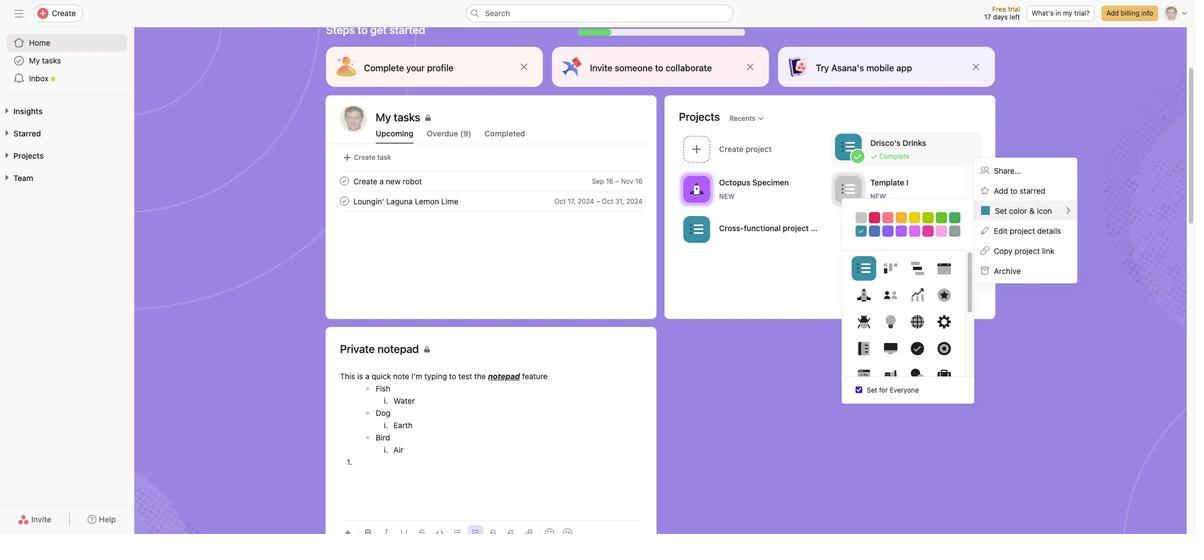 Task type: locate. For each thing, give the bounding box(es) containing it.
create up "home" link
[[52, 8, 76, 18]]

1 vertical spatial invite
[[31, 515, 51, 525]]

0 horizontal spatial 16
[[606, 177, 614, 185]]

add inside 'button'
[[1107, 9, 1120, 17]]

sep
[[592, 177, 605, 185]]

0 vertical spatial rocket image
[[691, 183, 704, 196]]

1 horizontal spatial 2024
[[627, 197, 643, 206]]

1 2024 from the left
[[578, 197, 595, 206]]

free
[[993, 5, 1007, 13]]

loungin'
[[354, 197, 385, 206]]

1 vertical spatial set
[[867, 387, 878, 395]]

plan
[[811, 223, 827, 233]]

help
[[99, 515, 116, 525]]

invite for invite someone to collaborate
[[590, 63, 613, 73]]

list image
[[691, 223, 704, 236], [858, 262, 871, 276]]

specimen
[[753, 178, 790, 187]]

0 vertical spatial add
[[1107, 9, 1120, 17]]

edit
[[995, 226, 1008, 236]]

private notepad
[[340, 343, 419, 356]]

notepad right the
[[488, 372, 520, 382]]

create for create a new robot
[[354, 177, 378, 186]]

1 vertical spatial –
[[597, 197, 600, 206]]

0 horizontal spatial –
[[597, 197, 600, 206]]

timeline image
[[911, 262, 925, 276]]

complete for complete
[[880, 152, 910, 160]]

quick
[[372, 372, 391, 382]]

0 vertical spatial invite
[[590, 63, 613, 73]]

Set for Everyone checkbox
[[856, 387, 863, 394]]

projects inside dropdown button
[[13, 151, 44, 161]]

set left for
[[867, 387, 878, 395]]

a left new
[[380, 177, 384, 186]]

numbered list image
[[472, 530, 479, 535]]

to collaborate
[[655, 63, 713, 73]]

list image left drisco's
[[842, 140, 855, 154]]

dismiss image for invite someone to collaborate
[[746, 62, 755, 71]]

2 vertical spatial create
[[354, 177, 378, 186]]

0 vertical spatial a
[[380, 177, 384, 186]]

list image left template
[[842, 183, 855, 196]]

oct left 17,
[[555, 197, 566, 206]]

globe image
[[911, 316, 925, 329]]

oct
[[555, 197, 566, 206], [602, 197, 614, 206]]

invite inside button
[[31, 515, 51, 525]]

your profile
[[407, 63, 454, 73]]

insights button
[[0, 106, 43, 117]]

add
[[1107, 9, 1120, 17], [995, 186, 1009, 196]]

project inside copy project link link
[[1015, 246, 1041, 256]]

fish
[[376, 384, 391, 394]]

list image left cross-
[[691, 223, 704, 236]]

cross-functional project plan link
[[679, 213, 831, 248]]

dismiss image for try asana's mobile app
[[972, 62, 981, 71]]

–
[[616, 177, 620, 185], [597, 197, 600, 206]]

overdue (9)
[[427, 129, 472, 138]]

Completed checkbox
[[338, 175, 351, 188]]

0 vertical spatial list image
[[691, 223, 704, 236]]

0 horizontal spatial complete
[[364, 63, 404, 73]]

left
[[1010, 13, 1021, 21]]

starred button
[[0, 128, 41, 139]]

bird
[[376, 433, 390, 443]]

2 dismiss image from the left
[[972, 62, 981, 71]]

0 vertical spatial to
[[358, 23, 368, 36]]

complete down drisco's drinks
[[880, 152, 910, 160]]

copy project link link
[[975, 241, 1078, 261]]

rocket image
[[691, 183, 704, 196], [858, 289, 871, 302]]

new inside octopus specimen new
[[720, 192, 735, 201]]

toolbar
[[340, 521, 643, 535]]

new
[[386, 177, 401, 186]]

0 horizontal spatial notepad
[[378, 343, 419, 356]]

2 vertical spatial to
[[449, 372, 457, 382]]

0 horizontal spatial to
[[358, 23, 368, 36]]

ja
[[349, 114, 358, 124]]

(9)
[[461, 129, 472, 138]]

new for octopus specimen
[[720, 192, 735, 201]]

dog
[[376, 409, 391, 418]]

add left billing
[[1107, 9, 1120, 17]]

task
[[378, 153, 391, 162]]

create inside button
[[354, 153, 376, 162]]

16 right sep
[[606, 177, 614, 185]]

new inside template i new
[[871, 192, 887, 201]]

&
[[1030, 206, 1036, 216]]

notepad up the note on the bottom left of the page
[[378, 343, 419, 356]]

0 horizontal spatial oct
[[555, 197, 566, 206]]

1 horizontal spatial dismiss image
[[972, 62, 981, 71]]

0 horizontal spatial list image
[[691, 223, 704, 236]]

0 vertical spatial set
[[996, 206, 1008, 216]]

home
[[29, 38, 50, 47]]

1 vertical spatial projects
[[13, 151, 44, 161]]

search list box
[[466, 4, 734, 22]]

copy
[[995, 246, 1013, 256]]

projects
[[679, 110, 721, 123], [13, 151, 44, 161]]

mobile app
[[867, 63, 913, 73]]

0 horizontal spatial add
[[995, 186, 1009, 196]]

billing
[[1122, 9, 1140, 17]]

lime
[[442, 197, 459, 206]]

1 horizontal spatial invite
[[590, 63, 613, 73]]

set for set color & icon
[[996, 206, 1008, 216]]

rocket image up bug image
[[858, 289, 871, 302]]

my tasks
[[376, 111, 421, 124]]

project
[[783, 223, 809, 233], [1011, 226, 1036, 236], [1015, 246, 1041, 256]]

calendar image
[[938, 262, 951, 276]]

drisco's
[[871, 138, 901, 148]]

hide sidebar image
[[15, 9, 23, 18]]

loungin' laguna lemon lime
[[354, 197, 459, 206]]

steps to get started
[[326, 23, 426, 36]]

to right steps at the top of the page
[[358, 23, 368, 36]]

projects left recents
[[679, 110, 721, 123]]

– left nov
[[616, 177, 620, 185]]

create for create task
[[354, 153, 376, 162]]

dismiss image
[[746, 62, 755, 71], [972, 62, 981, 71]]

insert an object image
[[345, 530, 351, 535]]

try
[[816, 63, 830, 73]]

17
[[985, 13, 992, 21]]

projects down the 'starred'
[[13, 151, 44, 161]]

oct 17, 2024 – oct 31, 2024
[[555, 197, 643, 206]]

0 horizontal spatial 2024
[[578, 197, 595, 206]]

create
[[52, 8, 76, 18], [354, 153, 376, 162], [354, 177, 378, 186]]

1 vertical spatial notepad
[[488, 372, 520, 382]]

1 vertical spatial to
[[1011, 186, 1018, 196]]

copy project link
[[995, 246, 1055, 256]]

new down octopus
[[720, 192, 735, 201]]

add down share…
[[995, 186, 1009, 196]]

new down template
[[871, 192, 887, 201]]

16 right nov
[[636, 177, 643, 185]]

set left color
[[996, 206, 1008, 216]]

project inside cross-functional project plan link
[[783, 223, 809, 233]]

0 vertical spatial complete
[[364, 63, 404, 73]]

document
[[340, 371, 643, 517]]

ja button
[[340, 105, 367, 132]]

1 dismiss image from the left
[[746, 62, 755, 71]]

new
[[720, 192, 735, 201], [871, 192, 887, 201]]

1 horizontal spatial projects
[[679, 110, 721, 123]]

1 horizontal spatial a
[[380, 177, 384, 186]]

0 vertical spatial –
[[616, 177, 620, 185]]

create task
[[354, 153, 391, 162]]

try asana's mobile app
[[816, 63, 913, 73]]

color
[[1010, 206, 1028, 216]]

test
[[459, 372, 473, 382]]

asana's
[[832, 63, 865, 73]]

gear image
[[938, 316, 951, 329]]

water
[[394, 397, 415, 406]]

list image left board "image"
[[858, 262, 871, 276]]

1 vertical spatial add
[[995, 186, 1009, 196]]

1 horizontal spatial complete
[[880, 152, 910, 160]]

0 vertical spatial list image
[[842, 140, 855, 154]]

1 horizontal spatial 16
[[636, 177, 643, 185]]

star image
[[938, 289, 951, 302]]

inbox link
[[7, 70, 127, 88]]

– down sep
[[597, 197, 600, 206]]

completed
[[485, 129, 525, 138]]

add billing info
[[1107, 9, 1154, 17]]

0 horizontal spatial set
[[867, 387, 878, 395]]

2 horizontal spatial to
[[1011, 186, 1018, 196]]

1 new from the left
[[720, 192, 735, 201]]

2 new from the left
[[871, 192, 887, 201]]

1 horizontal spatial rocket image
[[858, 289, 871, 302]]

what's in my trial?
[[1032, 9, 1091, 17]]

bold image
[[365, 530, 372, 535]]

1 vertical spatial a
[[366, 372, 370, 382]]

create left the task
[[354, 153, 376, 162]]

create up loungin'
[[354, 177, 378, 186]]

1 vertical spatial complete
[[880, 152, 910, 160]]

1 horizontal spatial list image
[[858, 262, 871, 276]]

0 vertical spatial create
[[52, 8, 76, 18]]

complete down steps to get started
[[364, 63, 404, 73]]

1 horizontal spatial set
[[996, 206, 1008, 216]]

1 horizontal spatial new
[[871, 192, 887, 201]]

a
[[380, 177, 384, 186], [366, 372, 370, 382]]

team
[[13, 173, 33, 183]]

2024 right 31,
[[627, 197, 643, 206]]

2024 right 17,
[[578, 197, 595, 206]]

1 horizontal spatial oct
[[602, 197, 614, 206]]

1 list image from the top
[[842, 140, 855, 154]]

decrease list indent image
[[490, 530, 497, 535]]

invite someone to collaborate
[[590, 63, 713, 73]]

16
[[606, 177, 614, 185], [636, 177, 643, 185]]

rocket image left octopus
[[691, 183, 704, 196]]

1 vertical spatial list image
[[842, 183, 855, 196]]

list image
[[842, 140, 855, 154], [842, 183, 855, 196]]

a right 'is' on the left bottom of the page
[[366, 372, 370, 382]]

1 horizontal spatial add
[[1107, 9, 1120, 17]]

my tasks link
[[376, 110, 643, 126]]

sep 16 – nov 16
[[592, 177, 643, 185]]

project left "plan"
[[783, 223, 809, 233]]

1 vertical spatial create
[[354, 153, 376, 162]]

oct left 31,
[[602, 197, 614, 206]]

invite for invite
[[31, 515, 51, 525]]

in
[[1056, 9, 1062, 17]]

to for starred
[[1011, 186, 1018, 196]]

0 horizontal spatial new
[[720, 192, 735, 201]]

to left test
[[449, 372, 457, 382]]

earth
[[394, 421, 413, 431]]

to left starred
[[1011, 186, 1018, 196]]

0 horizontal spatial dismiss image
[[746, 62, 755, 71]]

0 horizontal spatial projects
[[13, 151, 44, 161]]

create inside popup button
[[52, 8, 76, 18]]

1 16 from the left
[[606, 177, 614, 185]]

project inside edit project details link
[[1011, 226, 1036, 236]]

project down edit project details
[[1015, 246, 1041, 256]]

project down set color & icon
[[1011, 226, 1036, 236]]

increase list indent image
[[508, 530, 515, 535]]

0 horizontal spatial invite
[[31, 515, 51, 525]]

code image
[[437, 530, 443, 535]]

completed image
[[338, 175, 351, 188]]



Task type: vqa. For each thing, say whether or not it's contained in the screenshot.
you
no



Task type: describe. For each thing, give the bounding box(es) containing it.
1 horizontal spatial to
[[449, 372, 457, 382]]

cross-functional project plan
[[720, 223, 827, 233]]

bulleted list image
[[455, 530, 461, 535]]

dismiss image
[[520, 62, 529, 71]]

to for get started
[[358, 23, 368, 36]]

strikethrough image
[[419, 530, 426, 535]]

get started
[[371, 23, 426, 36]]

fish water dog earth bird air
[[376, 384, 415, 455]]

chat bubbles image
[[911, 369, 925, 383]]

0 vertical spatial projects
[[679, 110, 721, 123]]

light bulb image
[[884, 316, 898, 329]]

bug image
[[858, 316, 871, 329]]

2 2024 from the left
[[627, 197, 643, 206]]

everyone
[[890, 387, 920, 395]]

edit project details
[[995, 226, 1062, 236]]

global element
[[0, 27, 134, 94]]

archive link
[[975, 261, 1078, 281]]

archive
[[995, 266, 1022, 276]]

create task button
[[340, 150, 394, 166]]

trial
[[1009, 5, 1021, 13]]

search
[[485, 8, 510, 18]]

note
[[393, 372, 410, 382]]

share…
[[995, 166, 1022, 175]]

steps
[[326, 23, 355, 36]]

graph image
[[911, 289, 925, 302]]

create project
[[720, 144, 772, 154]]

italics image
[[383, 530, 390, 535]]

lemon
[[415, 197, 439, 206]]

computer image
[[884, 343, 898, 356]]

0 vertical spatial notepad
[[378, 343, 419, 356]]

my tasks link
[[7, 52, 127, 70]]

1 vertical spatial list image
[[858, 262, 871, 276]]

recents
[[730, 114, 756, 122]]

starred
[[13, 129, 41, 138]]

set for set for everyone
[[867, 387, 878, 395]]

functional
[[744, 223, 781, 233]]

set color & icon link
[[975, 201, 1078, 221]]

notebook image
[[858, 343, 871, 356]]

projects button
[[0, 151, 44, 162]]

31,
[[616, 197, 625, 206]]

insights
[[13, 107, 43, 116]]

share… link
[[975, 161, 1078, 181]]

2 16 from the left
[[636, 177, 643, 185]]

upcoming
[[376, 129, 414, 138]]

set for everyone
[[867, 387, 920, 395]]

complete for complete your profile
[[364, 63, 404, 73]]

1 horizontal spatial notepad
[[488, 372, 520, 382]]

tasks
[[42, 56, 61, 65]]

laguna
[[387, 197, 413, 206]]

create a new robot
[[354, 177, 422, 186]]

team button
[[0, 173, 33, 184]]

is
[[358, 372, 363, 382]]

for
[[880, 387, 889, 395]]

project for edit
[[1011, 226, 1036, 236]]

i'm
[[412, 372, 423, 382]]

completed button
[[485, 129, 525, 144]]

help button
[[80, 510, 123, 530]]

emoji image
[[546, 529, 554, 535]]

add to starred link
[[975, 181, 1078, 201]]

feature
[[523, 372, 548, 382]]

add to starred
[[995, 186, 1046, 196]]

my
[[29, 56, 40, 65]]

0 horizontal spatial a
[[366, 372, 370, 382]]

typing
[[425, 372, 447, 382]]

details
[[1038, 226, 1062, 236]]

at mention image
[[563, 529, 572, 535]]

robot
[[403, 177, 422, 186]]

private
[[340, 343, 375, 356]]

add for add billing info
[[1107, 9, 1120, 17]]

set color & icon
[[996, 206, 1053, 216]]

briefcase image
[[938, 369, 951, 383]]

someone
[[615, 63, 653, 73]]

free trial 17 days left
[[985, 5, 1021, 21]]

link image
[[526, 530, 533, 535]]

0 horizontal spatial rocket image
[[691, 183, 704, 196]]

days
[[994, 13, 1009, 21]]

home link
[[7, 34, 127, 52]]

overdue (9) button
[[427, 129, 472, 144]]

html image
[[858, 369, 871, 383]]

document containing this is a quick note i'm typing to test the
[[340, 371, 643, 517]]

upcoming button
[[376, 129, 414, 144]]

list image inside cross-functional project plan link
[[691, 223, 704, 236]]

cross-
[[720, 223, 744, 233]]

octopus specimen new
[[720, 178, 790, 201]]

drinks
[[903, 138, 927, 148]]

add billing info button
[[1102, 6, 1159, 21]]

overdue
[[427, 129, 458, 138]]

recents button
[[725, 111, 770, 126]]

inbox
[[29, 74, 49, 83]]

1 oct from the left
[[555, 197, 566, 206]]

add for add to starred
[[995, 186, 1009, 196]]

edit project details link
[[975, 221, 1078, 241]]

drisco's drinks
[[871, 138, 927, 148]]

people image
[[884, 289, 898, 302]]

check image
[[911, 343, 925, 356]]

info
[[1142, 9, 1154, 17]]

i
[[907, 178, 909, 187]]

this
[[340, 372, 355, 382]]

create for create
[[52, 8, 76, 18]]

invite button
[[11, 510, 59, 530]]

target image
[[938, 343, 951, 356]]

Completed checkbox
[[338, 195, 351, 208]]

complete your profile
[[364, 63, 454, 73]]

2 oct from the left
[[602, 197, 614, 206]]

completed image
[[338, 195, 351, 208]]

board image
[[884, 262, 898, 276]]

17,
[[568, 197, 576, 206]]

1 vertical spatial rocket image
[[858, 289, 871, 302]]

template i new
[[871, 178, 909, 201]]

underline image
[[401, 530, 408, 535]]

2 list image from the top
[[842, 183, 855, 196]]

create project link
[[679, 132, 831, 168]]

project for copy
[[1015, 246, 1041, 256]]

new for template i
[[871, 192, 887, 201]]

this is a quick note i'm typing to test the notepad feature
[[340, 372, 548, 382]]

air
[[394, 446, 404, 455]]

1 horizontal spatial –
[[616, 177, 620, 185]]

icon
[[1038, 206, 1053, 216]]

trial?
[[1075, 9, 1091, 17]]

my tasks
[[29, 56, 61, 65]]

nov
[[621, 177, 634, 185]]

megaphone image
[[884, 369, 898, 383]]



